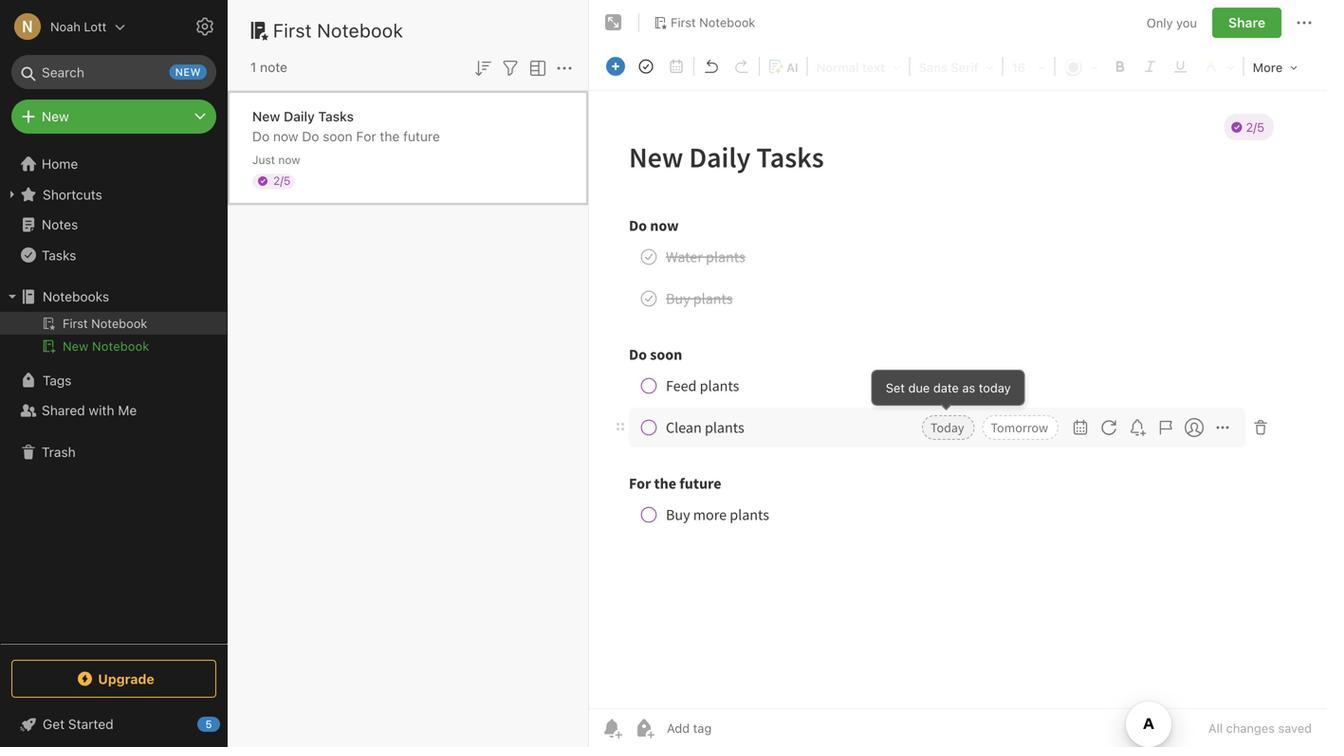 Task type: vqa. For each thing, say whether or not it's contained in the screenshot.
search field in Main element
no



Task type: locate. For each thing, give the bounding box(es) containing it.
1 vertical spatial now
[[278, 153, 300, 167]]

lott
[[84, 19, 107, 34]]

1 horizontal spatial tasks
[[318, 109, 354, 124]]

1 horizontal spatial first
[[671, 15, 696, 30]]

0 vertical spatial tasks
[[318, 109, 354, 124]]

1 horizontal spatial more actions field
[[1294, 8, 1316, 38]]

just now
[[252, 153, 300, 167]]

first
[[671, 15, 696, 30], [273, 19, 312, 41]]

more
[[1253, 60, 1283, 74]]

the
[[380, 129, 400, 144]]

1 horizontal spatial notebook
[[317, 19, 404, 41]]

more actions field up more "field"
[[1294, 8, 1316, 38]]

0 horizontal spatial notebook
[[92, 339, 149, 354]]

font color image
[[1059, 54, 1104, 79]]

now for do
[[273, 129, 298, 144]]

cell
[[0, 312, 227, 335]]

notes link
[[0, 210, 227, 240]]

notebook
[[700, 15, 756, 30], [317, 19, 404, 41], [92, 339, 149, 354]]

highlight image
[[1197, 54, 1241, 79]]

first notebook inside 'button'
[[671, 15, 756, 30]]

Insert field
[[602, 53, 630, 80]]

first notebook up undo icon
[[671, 15, 756, 30]]

now for just
[[278, 153, 300, 167]]

tasks up the soon at the left
[[318, 109, 354, 124]]

do
[[252, 129, 270, 144], [302, 129, 319, 144]]

more actions field right view options field
[[553, 55, 576, 80]]

1 note
[[251, 59, 288, 75]]

do down new daily tasks on the top left
[[302, 129, 319, 144]]

Sort options field
[[472, 55, 494, 80]]

new for new notebook
[[63, 339, 89, 354]]

0 horizontal spatial first
[[273, 19, 312, 41]]

tags button
[[0, 365, 227, 396]]

new up tags
[[63, 339, 89, 354]]

notebooks
[[43, 289, 109, 305]]

now up the 2/5
[[278, 153, 300, 167]]

now
[[273, 129, 298, 144], [278, 153, 300, 167]]

more actions image up more "field"
[[1294, 11, 1316, 34]]

0 vertical spatial now
[[273, 129, 298, 144]]

first up the note
[[273, 19, 312, 41]]

2 do from the left
[[302, 129, 319, 144]]

me
[[118, 403, 137, 419]]

all changes saved
[[1209, 722, 1313, 736]]

note list element
[[228, 0, 589, 748]]

more actions image inside note list element
[[553, 57, 576, 80]]

shortcuts button
[[0, 179, 227, 210]]

1 vertical spatial more actions image
[[553, 57, 576, 80]]

first inside 'button'
[[671, 15, 696, 30]]

Add filters field
[[499, 55, 522, 80]]

changes
[[1227, 722, 1275, 736]]

Font size field
[[1006, 53, 1053, 80]]

more actions image inside the note window element
[[1294, 11, 1316, 34]]

new button
[[11, 100, 216, 134]]

tasks inside button
[[42, 247, 76, 263]]

0 horizontal spatial first notebook
[[273, 19, 404, 41]]

0 horizontal spatial more actions image
[[553, 57, 576, 80]]

first notebook up the note
[[273, 19, 404, 41]]

do up just
[[252, 129, 270, 144]]

soon
[[323, 129, 353, 144]]

tasks
[[318, 109, 354, 124], [42, 247, 76, 263]]

new left the daily
[[252, 109, 280, 124]]

More actions field
[[1294, 8, 1316, 38], [553, 55, 576, 80]]

View options field
[[522, 55, 549, 80]]

get
[[43, 717, 65, 733]]

0 horizontal spatial do
[[252, 129, 270, 144]]

more actions image for the top more actions field
[[1294, 11, 1316, 34]]

font size image
[[1007, 54, 1052, 79]]

expand notebooks image
[[5, 289, 20, 305]]

first notebook button
[[647, 9, 762, 36]]

upgrade
[[98, 672, 154, 687]]

notes
[[42, 217, 78, 233]]

new inside button
[[63, 339, 89, 354]]

new inside popup button
[[42, 109, 69, 124]]

with
[[89, 403, 114, 419]]

notebook inside button
[[92, 339, 149, 354]]

home link
[[0, 149, 228, 179]]

1 vertical spatial more actions field
[[553, 55, 576, 80]]

new inside note list element
[[252, 109, 280, 124]]

notebook inside 'button'
[[700, 15, 756, 30]]

just
[[252, 153, 275, 167]]

2 horizontal spatial notebook
[[700, 15, 756, 30]]

heading level image
[[811, 54, 907, 79]]

more actions image right view options field
[[553, 57, 576, 80]]

settings image
[[194, 15, 216, 38]]

first notebook inside note list element
[[273, 19, 404, 41]]

first right expand note icon
[[671, 15, 696, 30]]

daily
[[284, 109, 315, 124]]

1 horizontal spatial more actions image
[[1294, 11, 1316, 34]]

0 horizontal spatial more actions field
[[553, 55, 576, 80]]

first notebook
[[671, 15, 756, 30], [273, 19, 404, 41]]

only you
[[1147, 15, 1198, 30]]

new notebook button
[[0, 335, 227, 358]]

more actions image
[[1294, 11, 1316, 34], [553, 57, 576, 80]]

new up home
[[42, 109, 69, 124]]

1 horizontal spatial do
[[302, 129, 319, 144]]

cell inside tree
[[0, 312, 227, 335]]

0 horizontal spatial tasks
[[42, 247, 76, 263]]

new
[[175, 66, 201, 78]]

new for new daily tasks
[[252, 109, 280, 124]]

notebook for new notebook button
[[92, 339, 149, 354]]

1
[[251, 59, 257, 75]]

now down the daily
[[273, 129, 298, 144]]

tree
[[0, 149, 228, 643]]

1 vertical spatial tasks
[[42, 247, 76, 263]]

new
[[42, 109, 69, 124], [252, 109, 280, 124], [63, 339, 89, 354]]

0 vertical spatial more actions image
[[1294, 11, 1316, 34]]

1 horizontal spatial first notebook
[[671, 15, 756, 30]]

tasks down notes at left top
[[42, 247, 76, 263]]

more actions field inside note list element
[[553, 55, 576, 80]]



Task type: describe. For each thing, give the bounding box(es) containing it.
upgrade button
[[11, 661, 216, 698]]

Font color field
[[1058, 53, 1105, 80]]

do now do soon for the future
[[252, 129, 440, 144]]

trash
[[42, 445, 76, 460]]

you
[[1177, 15, 1198, 30]]

1 do from the left
[[252, 129, 270, 144]]

shortcuts
[[43, 187, 102, 202]]

undo image
[[698, 53, 725, 80]]

new notebook group
[[0, 312, 227, 365]]

click to collapse image
[[221, 713, 235, 735]]

0 vertical spatial more actions field
[[1294, 8, 1316, 38]]

Add tag field
[[665, 721, 808, 737]]

Font family field
[[913, 53, 1001, 80]]

shared with me link
[[0, 396, 227, 426]]

noah lott
[[50, 19, 107, 34]]

notebook inside note list element
[[317, 19, 404, 41]]

new search field
[[25, 55, 207, 89]]

share button
[[1213, 8, 1282, 38]]

Note Editor text field
[[589, 91, 1328, 709]]

note
[[260, 59, 288, 75]]

Account field
[[0, 8, 126, 46]]

expand note image
[[603, 11, 625, 34]]

share
[[1229, 15, 1266, 30]]

shared
[[42, 403, 85, 419]]

for
[[356, 129, 376, 144]]

note window element
[[589, 0, 1328, 748]]

future
[[403, 129, 440, 144]]

Search text field
[[25, 55, 203, 89]]

all
[[1209, 722, 1223, 736]]

task image
[[633, 53, 660, 80]]

shared with me
[[42, 403, 137, 419]]

tags
[[43, 373, 72, 388]]

first inside note list element
[[273, 19, 312, 41]]

started
[[68, 717, 114, 733]]

add a reminder image
[[601, 717, 624, 740]]

notebooks link
[[0, 282, 227, 312]]

font family image
[[914, 54, 1000, 79]]

get started
[[43, 717, 114, 733]]

Help and Learning task checklist field
[[0, 710, 228, 740]]

new for new
[[42, 109, 69, 124]]

noah
[[50, 19, 81, 34]]

Highlight field
[[1196, 53, 1242, 80]]

2/5
[[273, 174, 291, 187]]

tasks inside note list element
[[318, 109, 354, 124]]

more actions image for more actions field within note list element
[[553, 57, 576, 80]]

More field
[[1247, 53, 1305, 81]]

Heading level field
[[810, 53, 908, 80]]

tasks button
[[0, 240, 227, 270]]

trash link
[[0, 438, 227, 468]]

home
[[42, 156, 78, 172]]

5
[[205, 719, 212, 731]]

add filters image
[[499, 57, 522, 80]]

tree containing home
[[0, 149, 228, 643]]

add tag image
[[633, 717, 656, 740]]

only
[[1147, 15, 1173, 30]]

notebook for first notebook 'button'
[[700, 15, 756, 30]]

new daily tasks
[[252, 109, 354, 124]]

saved
[[1279, 722, 1313, 736]]

new notebook
[[63, 339, 149, 354]]



